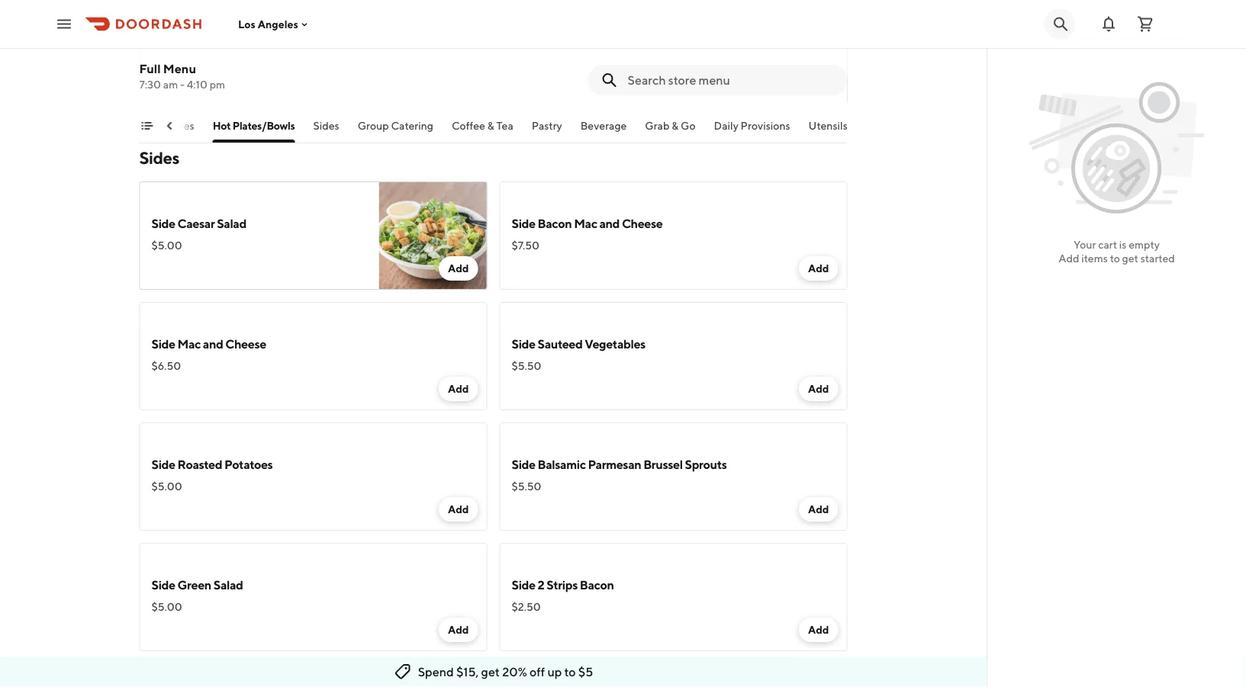 Task type: vqa. For each thing, say whether or not it's contained in the screenshot.


Task type: describe. For each thing, give the bounding box(es) containing it.
cart
[[1098, 238, 1117, 251]]

$5.50 for sauteed
[[512, 360, 541, 372]]

garlic
[[151, 35, 180, 47]]

Item Search search field
[[628, 72, 835, 89]]

& for coffee & tea
[[487, 119, 494, 132]]

your cart is empty add items to get started
[[1059, 238, 1175, 265]]

add inside your cart is empty add items to get started
[[1059, 252, 1079, 265]]

$5
[[578, 665, 593, 680]]

brisket,
[[619, 35, 656, 47]]

scroll menu navigation left image
[[164, 120, 176, 132]]

strips
[[547, 578, 578, 593]]

add button for side roasted potatoes
[[439, 498, 478, 522]]

add button for side bacon mac and cheese
[[799, 256, 838, 281]]

side bacon mac and cheese
[[512, 216, 663, 231]]

notification bell image
[[1100, 15, 1118, 33]]

$5.00 for green
[[151, 601, 182, 614]]

provisions
[[741, 119, 790, 132]]

0 horizontal spatial bacon
[[538, 216, 572, 231]]

daily
[[714, 119, 739, 132]]

sliced
[[175, 81, 203, 93]]

daily provisions button
[[714, 118, 790, 143]]

0 vertical spatial mac
[[574, 216, 597, 231]]

full menu 7:30 am - 4:10 pm
[[139, 61, 225, 91]]

warm
[[151, 15, 185, 29]]

side 2 strips bacon
[[512, 578, 614, 593]]

& for grab & go
[[672, 119, 679, 132]]

$7.50
[[512, 239, 540, 252]]

hot plates/bowls
[[213, 119, 295, 132]]

empty
[[1129, 238, 1160, 251]]

side for side caesar salad
[[151, 216, 175, 231]]

bowl
[[287, 15, 314, 29]]

sprouts
[[685, 457, 727, 472]]

add button for side mac and cheese
[[439, 377, 478, 401]]

served
[[328, 65, 361, 78]]

side roasted potatoes
[[151, 457, 273, 472]]

0 horizontal spatial and
[[203, 337, 223, 351]]

grab
[[645, 119, 670, 132]]

salad for side green salad
[[213, 578, 243, 593]]

up
[[547, 665, 562, 680]]

group catering button
[[358, 118, 433, 143]]

side for side 2 strips bacon
[[512, 578, 536, 593]]

sauteed
[[538, 337, 583, 351]]

catering
[[391, 119, 433, 132]]

pastry
[[532, 119, 562, 132]]

tea
[[496, 119, 513, 132]]

$2.50
[[512, 601, 541, 614]]

get inside your cart is empty add items to get started
[[1122, 252, 1139, 265]]

$6.50
[[151, 360, 181, 372]]

side green salad
[[151, 578, 243, 593]]

brussel
[[251, 65, 285, 78]]

potato
[[196, 65, 228, 78]]

balsamic
[[538, 457, 586, 472]]

0 items, open order cart image
[[1136, 15, 1155, 33]]

with inside 14 hour smoked bbq brisket, with choice of 2 sides
[[658, 35, 679, 47]]

group
[[358, 119, 389, 132]]

open menu image
[[55, 15, 73, 33]]

caesar
[[177, 216, 215, 231]]

coffee
[[452, 119, 485, 132]]

salad for side caesar salad
[[217, 216, 246, 231]]

side mac and cheese
[[151, 337, 266, 351]]

4:10
[[187, 78, 207, 91]]

items
[[1082, 252, 1108, 265]]

0 horizontal spatial mac
[[177, 337, 201, 351]]

side caesar salad image
[[379, 182, 487, 290]]

menu
[[163, 61, 196, 76]]

-
[[180, 78, 185, 91]]

beverage button
[[581, 118, 627, 143]]

sides
[[520, 50, 544, 63]]

mushroom,
[[237, 50, 292, 63]]

los
[[238, 18, 256, 30]]

bbq
[[593, 35, 617, 47]]

plates/bowls
[[233, 119, 295, 132]]

warm vegetable quinoa bowl image
[[379, 0, 487, 104]]

0 horizontal spatial sides
[[139, 148, 179, 168]]

side for side balsamic parmesan brussel sprouts
[[512, 457, 536, 472]]

onions,
[[294, 50, 329, 63]]

fresh
[[257, 81, 282, 93]]

quinoa,
[[264, 35, 302, 47]]

side for side mac and cheese
[[151, 337, 175, 351]]

0 horizontal spatial with
[[151, 81, 173, 93]]

sandwiches
[[136, 119, 194, 132]]

$15.95
[[151, 68, 184, 81]]

los angeles button
[[238, 18, 311, 30]]

7:30
[[139, 78, 161, 91]]

tomato
[[225, 35, 262, 47]]

am
[[163, 78, 178, 91]]

vegetable
[[187, 15, 242, 29]]

add for side bacon mac and cheese
[[808, 262, 829, 275]]

1 horizontal spatial cheese
[[622, 216, 663, 231]]

add for side mac and cheese
[[448, 383, 469, 395]]

los angeles
[[238, 18, 298, 30]]

brussel
[[643, 457, 683, 472]]

utensils
[[809, 119, 848, 132]]

2 inside 14 hour smoked bbq brisket, with choice of 2 sides
[[512, 50, 518, 63]]

1 horizontal spatial 2
[[538, 578, 544, 593]]

sprouts,
[[287, 65, 326, 78]]

side for side green salad
[[151, 578, 175, 593]]



Task type: locate. For each thing, give the bounding box(es) containing it.
1 horizontal spatial sides
[[313, 119, 339, 132]]

warm vegetable quinoa bowl garlic roasted tomato quinoa, topped with sautéed zucchini, mushroom, onions, peppers, potato and brussel sprouts, served with sliced avocado & fresh spicy salsa.
[[151, 15, 363, 93]]

side for side sauteed vegetables
[[512, 337, 536, 351]]

1 $5.50 from the top
[[512, 360, 541, 372]]

1 vertical spatial sides
[[139, 148, 179, 168]]

0 vertical spatial to
[[1110, 252, 1120, 265]]

1 vertical spatial $5.00
[[151, 480, 182, 493]]

hour
[[524, 35, 549, 47]]

1 vertical spatial roasted
[[177, 457, 222, 472]]

grab & go
[[645, 119, 696, 132]]

add button for side sauteed vegetables
[[799, 377, 838, 401]]

1 horizontal spatial and
[[230, 65, 249, 78]]

side for side roasted potatoes
[[151, 457, 175, 472]]

0 vertical spatial 2
[[512, 50, 518, 63]]

spend $15, get 20% off up to $5
[[418, 665, 593, 680]]

get down is
[[1122, 252, 1139, 265]]

roasted up zucchini,
[[183, 35, 223, 47]]

to for up
[[564, 665, 576, 680]]

parmesan
[[588, 457, 641, 472]]

sandwiches button
[[136, 118, 194, 143]]

0 vertical spatial $5.50
[[512, 360, 541, 372]]

group catering
[[358, 119, 433, 132]]

mac
[[574, 216, 597, 231], [177, 337, 201, 351]]

2 horizontal spatial and
[[599, 216, 620, 231]]

$5.00 down green
[[151, 601, 182, 614]]

$5.00 for roasted
[[151, 480, 182, 493]]

smoked
[[551, 35, 591, 47]]

full
[[139, 61, 161, 76]]

bbq brisket plate image
[[739, 0, 847, 104]]

$5.50
[[512, 360, 541, 372], [512, 480, 541, 493]]

and inside warm vegetable quinoa bowl garlic roasted tomato quinoa, topped with sautéed zucchini, mushroom, onions, peppers, potato and brussel sprouts, served with sliced avocado & fresh spicy salsa.
[[230, 65, 249, 78]]

1 horizontal spatial &
[[487, 119, 494, 132]]

daily provisions
[[714, 119, 790, 132]]

$5.00 down caesar at the left top of the page
[[151, 239, 182, 252]]

sides
[[313, 119, 339, 132], [139, 148, 179, 168]]

off
[[530, 665, 545, 680]]

go
[[681, 119, 696, 132]]

& left "fresh"
[[248, 81, 255, 93]]

beverage
[[581, 119, 627, 132]]

14
[[512, 35, 522, 47]]

side for side bacon mac and cheese
[[512, 216, 536, 231]]

spend
[[418, 665, 454, 680]]

& inside warm vegetable quinoa bowl garlic roasted tomato quinoa, topped with sautéed zucchini, mushroom, onions, peppers, potato and brussel sprouts, served with sliced avocado & fresh spicy salsa.
[[248, 81, 255, 93]]

green
[[177, 578, 211, 593]]

0 vertical spatial $5.00
[[151, 239, 182, 252]]

choice
[[681, 35, 713, 47]]

1 vertical spatial to
[[564, 665, 576, 680]]

bacon up the $7.50
[[538, 216, 572, 231]]

0 vertical spatial and
[[230, 65, 249, 78]]

1 $5.00 from the top
[[151, 239, 182, 252]]

2 $5.50 from the top
[[512, 480, 541, 493]]

and
[[230, 65, 249, 78], [599, 216, 620, 231], [203, 337, 223, 351]]

is
[[1119, 238, 1127, 251]]

side
[[151, 216, 175, 231], [512, 216, 536, 231], [151, 337, 175, 351], [512, 337, 536, 351], [151, 457, 175, 472], [512, 457, 536, 472], [151, 578, 175, 593], [512, 578, 536, 593]]

$5.50 down sauteed
[[512, 360, 541, 372]]

side balsamic parmesan brussel sprouts
[[512, 457, 727, 472]]

2
[[512, 50, 518, 63], [538, 578, 544, 593]]

1 vertical spatial get
[[481, 665, 500, 680]]

0 vertical spatial cheese
[[622, 216, 663, 231]]

potatoes
[[224, 457, 273, 472]]

1 horizontal spatial mac
[[574, 216, 597, 231]]

$5.50 for balsamic
[[512, 480, 541, 493]]

salsa.
[[311, 81, 336, 93]]

1 vertical spatial mac
[[177, 337, 201, 351]]

0 horizontal spatial &
[[248, 81, 255, 93]]

roasted inside warm vegetable quinoa bowl garlic roasted tomato quinoa, topped with sautéed zucchini, mushroom, onions, peppers, potato and brussel sprouts, served with sliced avocado & fresh spicy salsa.
[[183, 35, 223, 47]]

1 horizontal spatial with
[[342, 35, 363, 47]]

add button
[[439, 256, 478, 281], [799, 256, 838, 281], [439, 377, 478, 401], [799, 377, 838, 401], [439, 498, 478, 522], [799, 498, 838, 522], [439, 618, 478, 643], [799, 618, 838, 643]]

coffee & tea
[[452, 119, 513, 132]]

to inside your cart is empty add items to get started
[[1110, 252, 1120, 265]]

side caesar salad
[[151, 216, 246, 231]]

utensils button
[[809, 118, 848, 143]]

sides button
[[313, 118, 339, 143]]

salad
[[217, 216, 246, 231], [213, 578, 243, 593]]

1 horizontal spatial to
[[1110, 252, 1120, 265]]

grab & go button
[[645, 118, 696, 143]]

add for side sauteed vegetables
[[808, 383, 829, 395]]

to right up
[[564, 665, 576, 680]]

add button for side balsamic parmesan brussel sprouts
[[799, 498, 838, 522]]

show menu categories image
[[141, 120, 153, 132]]

0 horizontal spatial to
[[564, 665, 576, 680]]

angeles
[[258, 18, 298, 30]]

0 vertical spatial get
[[1122, 252, 1139, 265]]

$5.00 down side roasted potatoes on the left bottom
[[151, 480, 182, 493]]

hot
[[213, 119, 231, 132]]

$15,
[[456, 665, 479, 680]]

to for items
[[1110, 252, 1120, 265]]

add for side balsamic parmesan brussel sprouts
[[808, 503, 829, 516]]

spicy
[[284, 81, 308, 93]]

sides down salsa. on the top left of page
[[313, 119, 339, 132]]

14 hour smoked bbq brisket, with choice of 2 sides
[[512, 35, 725, 63]]

peppers,
[[151, 65, 194, 78]]

0 horizontal spatial 2
[[512, 50, 518, 63]]

1 vertical spatial $5.50
[[512, 480, 541, 493]]

add button for side 2 strips bacon
[[799, 618, 838, 643]]

add for side 2 strips bacon
[[808, 624, 829, 636]]

add
[[1059, 252, 1079, 265], [448, 262, 469, 275], [808, 262, 829, 275], [448, 383, 469, 395], [808, 383, 829, 395], [448, 503, 469, 516], [808, 503, 829, 516], [448, 624, 469, 636], [808, 624, 829, 636]]

2 horizontal spatial with
[[658, 35, 679, 47]]

1 horizontal spatial get
[[1122, 252, 1139, 265]]

2 left strips
[[538, 578, 544, 593]]

0 vertical spatial salad
[[217, 216, 246, 231]]

roasted left potatoes at the bottom of the page
[[177, 457, 222, 472]]

1 vertical spatial salad
[[213, 578, 243, 593]]

pm
[[210, 78, 225, 91]]

with right topped
[[342, 35, 363, 47]]

2 horizontal spatial &
[[672, 119, 679, 132]]

2 vertical spatial and
[[203, 337, 223, 351]]

pastry button
[[532, 118, 562, 143]]

add for side green salad
[[448, 624, 469, 636]]

bacon right strips
[[580, 578, 614, 593]]

&
[[248, 81, 255, 93], [487, 119, 494, 132], [672, 119, 679, 132]]

get
[[1122, 252, 1139, 265], [481, 665, 500, 680]]

0 vertical spatial bacon
[[538, 216, 572, 231]]

$5.50 down 'balsamic'
[[512, 480, 541, 493]]

$5.00 for caesar
[[151, 239, 182, 252]]

1 horizontal spatial bacon
[[580, 578, 614, 593]]

3 $5.00 from the top
[[151, 601, 182, 614]]

add for side roasted potatoes
[[448, 503, 469, 516]]

$5.00
[[151, 239, 182, 252], [151, 480, 182, 493], [151, 601, 182, 614]]

& left tea at the top left of the page
[[487, 119, 494, 132]]

get right $15,
[[481, 665, 500, 680]]

add button for side green salad
[[439, 618, 478, 643]]

bacon
[[538, 216, 572, 231], [580, 578, 614, 593]]

sautéed
[[151, 50, 190, 63]]

topped
[[305, 35, 340, 47]]

quinoa
[[244, 15, 285, 29]]

with left choice
[[658, 35, 679, 47]]

of
[[715, 35, 725, 47]]

1 vertical spatial cheese
[[225, 337, 266, 351]]

2 $5.00 from the top
[[151, 480, 182, 493]]

salad right green
[[213, 578, 243, 593]]

zucchini,
[[192, 50, 235, 63]]

coffee & tea button
[[452, 118, 513, 143]]

0 horizontal spatial get
[[481, 665, 500, 680]]

with down peppers,
[[151, 81, 173, 93]]

sides down sandwiches button
[[139, 148, 179, 168]]

your
[[1074, 238, 1096, 251]]

to down cart in the top of the page
[[1110, 252, 1120, 265]]

0 vertical spatial roasted
[[183, 35, 223, 47]]

avocado
[[205, 81, 246, 93]]

side sauteed vegetables
[[512, 337, 646, 351]]

2 vertical spatial $5.00
[[151, 601, 182, 614]]

0 horizontal spatial cheese
[[225, 337, 266, 351]]

0 vertical spatial sides
[[313, 119, 339, 132]]

20%
[[502, 665, 527, 680]]

& left go at the top right of the page
[[672, 119, 679, 132]]

started
[[1141, 252, 1175, 265]]

1 vertical spatial bacon
[[580, 578, 614, 593]]

salad right caesar at the left top of the page
[[217, 216, 246, 231]]

1 vertical spatial and
[[599, 216, 620, 231]]

2 down 14
[[512, 50, 518, 63]]

1 vertical spatial 2
[[538, 578, 544, 593]]



